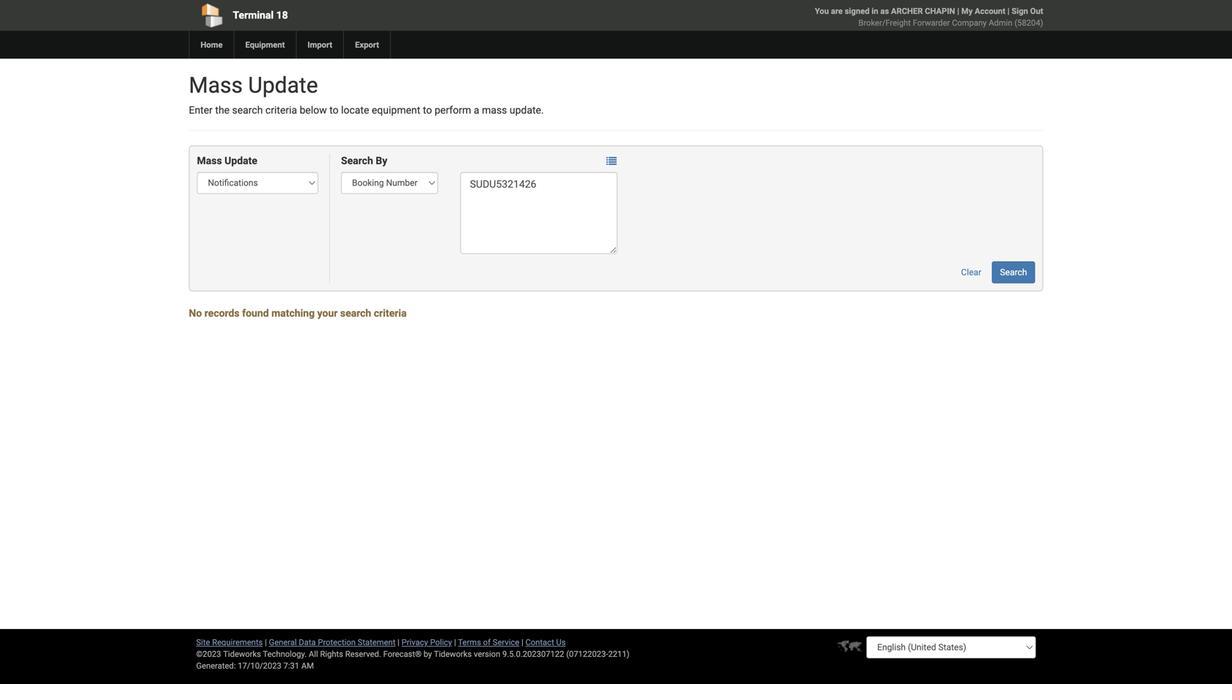 Task type: describe. For each thing, give the bounding box(es) containing it.
signed
[[845, 6, 870, 16]]

privacy
[[402, 638, 428, 647]]

reserved.
[[345, 649, 381, 659]]

sign out link
[[1012, 6, 1043, 16]]

search for search by
[[341, 155, 373, 167]]

2 to from the left
[[423, 104, 432, 116]]

my account link
[[961, 6, 1006, 16]]

(58204)
[[1015, 18, 1043, 28]]

tideworks
[[434, 649, 472, 659]]

18
[[276, 9, 288, 21]]

equipment
[[372, 104, 420, 116]]

| up tideworks
[[454, 638, 456, 647]]

you are signed in as archer chapin | my account | sign out broker/freight forwarder company admin (58204)
[[815, 6, 1043, 28]]

| left my
[[957, 6, 959, 16]]

mass update
[[197, 155, 257, 167]]

1 vertical spatial criteria
[[374, 307, 407, 319]]

update.
[[510, 104, 544, 116]]

terminal 18
[[233, 9, 288, 21]]

admin
[[989, 18, 1013, 28]]

mass for mass update
[[197, 155, 222, 167]]

search button
[[992, 261, 1035, 283]]

no
[[189, 307, 202, 319]]

chapin
[[925, 6, 955, 16]]

general data protection statement link
[[269, 638, 396, 647]]

update for mass update
[[225, 155, 257, 167]]

home
[[201, 40, 223, 50]]

1 horizontal spatial search
[[340, 307, 371, 319]]

service
[[493, 638, 519, 647]]

criteria inside mass update enter the search criteria below to locate equipment to perform a mass update.
[[265, 104, 297, 116]]

site requirements link
[[196, 638, 263, 647]]

statement
[[358, 638, 396, 647]]

technology.
[[263, 649, 307, 659]]

policy
[[430, 638, 452, 647]]

site requirements | general data protection statement | privacy policy | terms of service | contact us ©2023 tideworks technology. all rights reserved. forecast® by tideworks version 9.5.0.202307122 (07122023-2211) generated: 17/10/2023 7:31 am
[[196, 638, 630, 671]]

am
[[301, 661, 314, 671]]

the
[[215, 104, 230, 116]]

import link
[[296, 31, 343, 59]]

generated:
[[196, 661, 236, 671]]

show list image
[[606, 156, 617, 166]]

requirements
[[212, 638, 263, 647]]

data
[[299, 638, 316, 647]]

no records found matching your search criteria
[[189, 307, 407, 319]]

terms
[[458, 638, 481, 647]]

a
[[474, 104, 479, 116]]

broker/freight
[[859, 18, 911, 28]]

my
[[961, 6, 973, 16]]

in
[[872, 6, 878, 16]]

import
[[308, 40, 332, 50]]

(07122023-
[[566, 649, 608, 659]]

1 to from the left
[[329, 104, 339, 116]]

forwarder
[[913, 18, 950, 28]]

general
[[269, 638, 297, 647]]

| up forecast®
[[398, 638, 400, 647]]

7:31
[[284, 661, 299, 671]]

home link
[[189, 31, 234, 59]]

| up 9.5.0.202307122
[[521, 638, 523, 647]]

matching
[[271, 307, 315, 319]]

| left "general"
[[265, 638, 267, 647]]

by
[[424, 649, 432, 659]]

us
[[556, 638, 566, 647]]

©2023 tideworks
[[196, 649, 261, 659]]

terminal 18 link
[[189, 0, 532, 31]]



Task type: locate. For each thing, give the bounding box(es) containing it.
locate
[[341, 104, 369, 116]]

of
[[483, 638, 491, 647]]

0 vertical spatial mass
[[189, 72, 243, 98]]

mass
[[482, 104, 507, 116]]

contact
[[526, 638, 554, 647]]

perform
[[435, 104, 471, 116]]

0 horizontal spatial to
[[329, 104, 339, 116]]

search left by
[[341, 155, 373, 167]]

update inside mass update enter the search criteria below to locate equipment to perform a mass update.
[[248, 72, 318, 98]]

|
[[957, 6, 959, 16], [1008, 6, 1010, 16], [265, 638, 267, 647], [398, 638, 400, 647], [454, 638, 456, 647], [521, 638, 523, 647]]

as
[[881, 6, 889, 16]]

rights
[[320, 649, 343, 659]]

terms of service link
[[458, 638, 519, 647]]

search for search
[[1000, 267, 1027, 278]]

search right the clear
[[1000, 267, 1027, 278]]

2211)
[[608, 649, 630, 659]]

your
[[317, 307, 338, 319]]

mass
[[189, 72, 243, 98], [197, 155, 222, 167]]

equipment
[[245, 40, 285, 50]]

0 horizontal spatial search
[[232, 104, 263, 116]]

9.5.0.202307122
[[502, 649, 564, 659]]

search right the
[[232, 104, 263, 116]]

1 vertical spatial search
[[340, 307, 371, 319]]

by
[[376, 155, 387, 167]]

records
[[204, 307, 240, 319]]

criteria right your
[[374, 307, 407, 319]]

update up 'below'
[[248, 72, 318, 98]]

export
[[355, 40, 379, 50]]

all
[[309, 649, 318, 659]]

equipment link
[[234, 31, 296, 59]]

contact us link
[[526, 638, 566, 647]]

0 vertical spatial search
[[341, 155, 373, 167]]

account
[[975, 6, 1006, 16]]

are
[[831, 6, 843, 16]]

terminal
[[233, 9, 274, 21]]

update
[[248, 72, 318, 98], [225, 155, 257, 167]]

1 vertical spatial search
[[1000, 267, 1027, 278]]

company
[[952, 18, 987, 28]]

found
[[242, 307, 269, 319]]

1 horizontal spatial to
[[423, 104, 432, 116]]

1 horizontal spatial search
[[1000, 267, 1027, 278]]

criteria left 'below'
[[265, 104, 297, 116]]

clear button
[[953, 261, 990, 283]]

mass inside mass update enter the search criteria below to locate equipment to perform a mass update.
[[189, 72, 243, 98]]

mass update enter the search criteria below to locate equipment to perform a mass update.
[[189, 72, 544, 116]]

0 horizontal spatial criteria
[[265, 104, 297, 116]]

0 vertical spatial search
[[232, 104, 263, 116]]

protection
[[318, 638, 356, 647]]

privacy policy link
[[402, 638, 452, 647]]

enter
[[189, 104, 213, 116]]

version
[[474, 649, 500, 659]]

search right your
[[340, 307, 371, 319]]

search
[[232, 104, 263, 116], [340, 307, 371, 319]]

criteria
[[265, 104, 297, 116], [374, 307, 407, 319]]

17/10/2023
[[238, 661, 281, 671]]

mass up the
[[189, 72, 243, 98]]

to
[[329, 104, 339, 116], [423, 104, 432, 116]]

1 horizontal spatial criteria
[[374, 307, 407, 319]]

to right 'below'
[[329, 104, 339, 116]]

clear
[[961, 267, 982, 278]]

mass down the enter on the top
[[197, 155, 222, 167]]

1 vertical spatial update
[[225, 155, 257, 167]]

sign
[[1012, 6, 1028, 16]]

you
[[815, 6, 829, 16]]

1 vertical spatial mass
[[197, 155, 222, 167]]

export link
[[343, 31, 390, 59]]

0 vertical spatial criteria
[[265, 104, 297, 116]]

| left sign at the top of page
[[1008, 6, 1010, 16]]

mass for mass update enter the search criteria below to locate equipment to perform a mass update.
[[189, 72, 243, 98]]

update for mass update enter the search criteria below to locate equipment to perform a mass update.
[[248, 72, 318, 98]]

search inside search button
[[1000, 267, 1027, 278]]

SUDU5321426 text field
[[460, 172, 617, 254]]

search
[[341, 155, 373, 167], [1000, 267, 1027, 278]]

search by
[[341, 155, 387, 167]]

archer
[[891, 6, 923, 16]]

forecast®
[[383, 649, 422, 659]]

0 horizontal spatial search
[[341, 155, 373, 167]]

search inside mass update enter the search criteria below to locate equipment to perform a mass update.
[[232, 104, 263, 116]]

site
[[196, 638, 210, 647]]

0 vertical spatial update
[[248, 72, 318, 98]]

below
[[300, 104, 327, 116]]

out
[[1030, 6, 1043, 16]]

to left perform
[[423, 104, 432, 116]]

update down the
[[225, 155, 257, 167]]



Task type: vqa. For each thing, say whether or not it's contained in the screenshot.
Forecast® by Tideworks image
no



